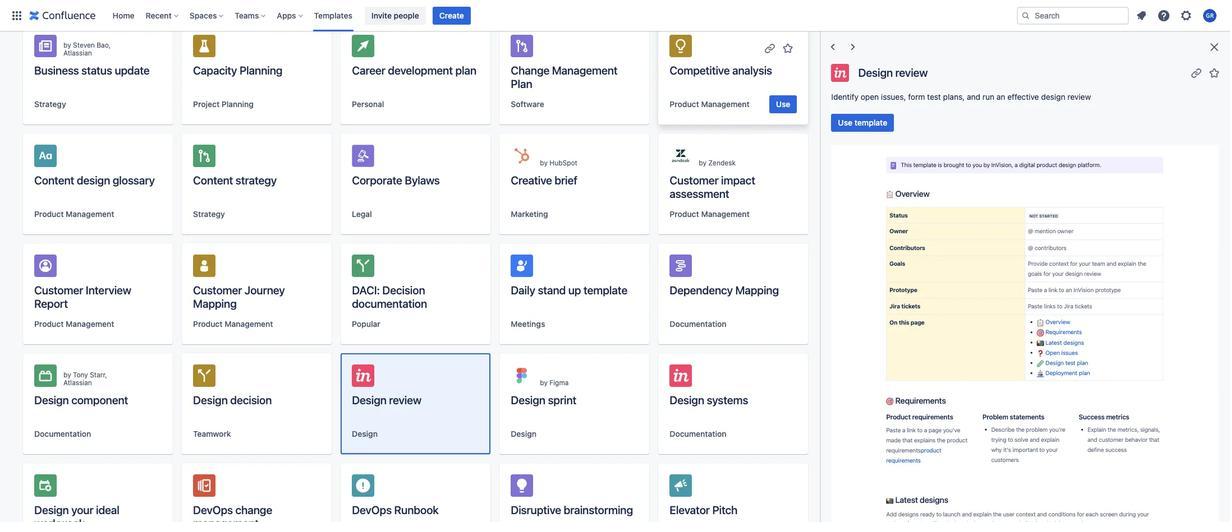 Task type: locate. For each thing, give the bounding box(es) containing it.
customer up the assessment
[[670, 174, 719, 187]]

strategy button down business
[[34, 99, 66, 110]]

design button
[[352, 429, 378, 440], [511, 429, 537, 440]]

design right 'effective'
[[1041, 92, 1065, 102]]

1 vertical spatial design review
[[352, 394, 421, 407]]

atlassian up business status update
[[63, 49, 92, 57]]

next template image
[[846, 40, 860, 54]]

project
[[193, 99, 220, 109]]

people
[[394, 10, 419, 20]]

decision
[[382, 284, 425, 297]]

documentation
[[670, 319, 726, 329], [34, 429, 91, 439], [670, 429, 726, 439]]

management down content design glossary
[[66, 209, 114, 219]]

strategy down business
[[34, 99, 66, 109]]

marketing button
[[511, 209, 548, 220]]

strategy button for content strategy
[[193, 209, 225, 220]]

documentation button
[[670, 319, 726, 330], [34, 429, 91, 440], [670, 429, 726, 440]]

0 horizontal spatial mapping
[[193, 297, 237, 310]]

0 horizontal spatial share link image
[[287, 152, 300, 165]]

1 horizontal spatial review
[[895, 66, 928, 79]]

devops inside devops change management
[[193, 504, 233, 517]]

2 horizontal spatial review
[[1067, 92, 1091, 102]]

2 horizontal spatial customer
[[670, 174, 719, 187]]

banner
[[0, 0, 1230, 31]]

design your ideal workweek
[[34, 504, 119, 522]]

design left glossary
[[77, 174, 110, 187]]

figma
[[550, 379, 569, 387]]

0 horizontal spatial strategy button
[[34, 99, 66, 110]]

0 horizontal spatial content
[[34, 174, 74, 187]]

teamwork button
[[193, 429, 231, 440]]

product management for customer interview report
[[34, 319, 114, 329]]

documentation button for component
[[34, 429, 91, 440]]

your profile and preferences image
[[1203, 9, 1217, 22]]

management
[[552, 64, 618, 77], [701, 99, 750, 109], [66, 209, 114, 219], [701, 209, 750, 219], [66, 319, 114, 329], [225, 319, 273, 329]]

management down customer interview report
[[66, 319, 114, 329]]

1 vertical spatial use
[[838, 118, 852, 127]]

templates link
[[311, 6, 356, 24]]

by tony starr, atlassian
[[63, 371, 107, 387]]

1 horizontal spatial share link image
[[763, 42, 777, 55]]

by up creative brief
[[540, 159, 548, 167]]

daily
[[511, 284, 535, 297]]

product management down customer journey mapping
[[193, 319, 273, 329]]

1 vertical spatial design
[[77, 174, 110, 187]]

1 vertical spatial strategy
[[193, 209, 225, 219]]

customer left journey
[[193, 284, 242, 297]]

career
[[352, 64, 385, 77]]

devops
[[193, 504, 233, 517], [352, 504, 392, 517]]

management down customer journey mapping
[[225, 319, 273, 329]]

template inside button
[[854, 118, 887, 127]]

0 horizontal spatial use
[[776, 99, 790, 109]]

report
[[34, 297, 68, 310]]

0 vertical spatial strategy
[[34, 99, 66, 109]]

spaces button
[[186, 6, 228, 24]]

templates
[[314, 10, 352, 20]]

design
[[858, 66, 893, 79], [34, 394, 69, 407], [193, 394, 228, 407], [352, 394, 387, 407], [511, 394, 545, 407], [670, 394, 704, 407], [352, 429, 378, 439], [511, 429, 537, 439], [34, 504, 69, 517]]

1 horizontal spatial design review
[[858, 66, 928, 79]]

product management button down competitive
[[670, 99, 750, 110]]

product management
[[670, 99, 750, 109], [34, 209, 114, 219], [670, 209, 750, 219], [34, 319, 114, 329], [193, 319, 273, 329]]

customer
[[670, 174, 719, 187], [34, 284, 83, 297], [193, 284, 242, 297]]

devops for devops runbook
[[352, 504, 392, 517]]

1 vertical spatial mapping
[[193, 297, 237, 310]]

0 vertical spatial share link image
[[763, 42, 777, 55]]

customer inside customer journey mapping
[[193, 284, 242, 297]]

software button
[[511, 99, 544, 110]]

documentation down design systems on the bottom of page
[[670, 429, 726, 439]]

teams
[[235, 10, 259, 20]]

software
[[511, 99, 544, 109]]

design systems
[[670, 394, 748, 407]]

0 horizontal spatial review
[[389, 394, 421, 407]]

corporate bylaws
[[352, 174, 440, 187]]

star competitive analysis image
[[781, 42, 795, 55]]

daci:
[[352, 284, 380, 297]]

0 vertical spatial atlassian
[[63, 49, 92, 57]]

planning right capacity on the left of page
[[240, 64, 282, 77]]

2 devops from the left
[[352, 504, 392, 517]]

0 horizontal spatial devops
[[193, 504, 233, 517]]

2 design button from the left
[[511, 429, 537, 440]]

product management down customer interview report
[[34, 319, 114, 329]]

mapping
[[735, 284, 779, 297], [193, 297, 237, 310]]

content design glossary
[[34, 174, 155, 187]]

use
[[776, 99, 790, 109], [838, 118, 852, 127]]

by left tony
[[63, 371, 71, 379]]

management for customer impact assessment
[[701, 209, 750, 219]]

1 vertical spatial planning
[[222, 99, 254, 109]]

dependency
[[670, 284, 733, 297]]

devops left runbook
[[352, 504, 392, 517]]

development
[[388, 64, 453, 77]]

product management down competitive
[[670, 99, 750, 109]]

design review
[[858, 66, 928, 79], [352, 394, 421, 407]]

by inside 'by tony starr, atlassian'
[[63, 371, 71, 379]]

settings icon image
[[1180, 9, 1193, 22]]

0 vertical spatial template
[[854, 118, 887, 127]]

2 horizontal spatial share link image
[[1190, 66, 1203, 79]]

by for impact
[[699, 159, 706, 167]]

2 vertical spatial share link image
[[287, 152, 300, 165]]

documentation button down dependency
[[670, 319, 726, 330]]

appswitcher icon image
[[10, 9, 24, 22]]

atlassian inside 'by tony starr, atlassian'
[[63, 379, 92, 387]]

dependency mapping
[[670, 284, 779, 297]]

product management for customer journey mapping
[[193, 319, 273, 329]]

product management down content design glossary
[[34, 209, 114, 219]]

close image
[[1208, 40, 1221, 54]]

atlassian up design component
[[63, 379, 92, 387]]

banner containing home
[[0, 0, 1230, 31]]

strategy for content strategy
[[193, 209, 225, 219]]

documentation down design component
[[34, 429, 91, 439]]

devops runbook
[[352, 504, 439, 517]]

0 vertical spatial planning
[[240, 64, 282, 77]]

runbook
[[394, 504, 439, 517]]

competitive analysis
[[670, 64, 772, 77]]

marketing
[[511, 209, 548, 219]]

management inside change management plan
[[552, 64, 618, 77]]

assessment
[[670, 187, 729, 200]]

issues,
[[881, 92, 906, 102]]

1 vertical spatial strategy button
[[193, 209, 225, 220]]

content strategy
[[193, 174, 277, 187]]

strategy
[[34, 99, 66, 109], [193, 209, 225, 219]]

0 vertical spatial mapping
[[735, 284, 779, 297]]

change
[[235, 504, 272, 517]]

0 horizontal spatial design button
[[352, 429, 378, 440]]

1 horizontal spatial design button
[[511, 429, 537, 440]]

devops up the management
[[193, 504, 233, 517]]

teamwork
[[193, 429, 231, 439]]

1 horizontal spatial content
[[193, 174, 233, 187]]

share link image
[[763, 42, 777, 55], [1190, 66, 1203, 79], [287, 152, 300, 165]]

update
[[115, 64, 150, 77]]

product management for customer impact assessment
[[670, 209, 750, 219]]

product management button down customer journey mapping
[[193, 319, 273, 330]]

2 atlassian from the top
[[63, 379, 92, 387]]

product management button down content design glossary
[[34, 209, 114, 220]]

template right 'up'
[[584, 284, 627, 297]]

1 content from the left
[[34, 174, 74, 187]]

confluence image
[[29, 9, 96, 22], [29, 9, 96, 22]]

1 design button from the left
[[352, 429, 378, 440]]

1 horizontal spatial strategy button
[[193, 209, 225, 220]]

product management button
[[670, 99, 750, 110], [34, 209, 114, 220], [670, 209, 750, 220], [34, 319, 114, 330], [193, 319, 273, 330]]

strategy button down content strategy
[[193, 209, 225, 220]]

share link image left 'star content strategy' icon
[[287, 152, 300, 165]]

by for status
[[63, 41, 71, 49]]

planning inside 'button'
[[222, 99, 254, 109]]

1 horizontal spatial customer
[[193, 284, 242, 297]]

management down competitive analysis
[[701, 99, 750, 109]]

disruptive
[[511, 504, 561, 517]]

1 horizontal spatial design
[[1041, 92, 1065, 102]]

1 atlassian from the top
[[63, 49, 92, 57]]

hubspot
[[550, 159, 577, 167]]

search image
[[1021, 11, 1030, 20]]

capacity
[[193, 64, 237, 77]]

template down open
[[854, 118, 887, 127]]

home
[[113, 10, 134, 20]]

product management down the assessment
[[670, 209, 750, 219]]

popular
[[352, 319, 380, 329]]

documentation down dependency
[[670, 319, 726, 329]]

share link image left the star design review image
[[1190, 66, 1203, 79]]

2 content from the left
[[193, 174, 233, 187]]

by figma
[[540, 379, 569, 387]]

customer for mapping
[[193, 284, 242, 297]]

use for use template
[[838, 118, 852, 127]]

ideal
[[96, 504, 119, 517]]

product management button down the assessment
[[670, 209, 750, 220]]

status
[[81, 64, 112, 77]]

customer inside customer impact assessment
[[670, 174, 719, 187]]

0 horizontal spatial customer
[[34, 284, 83, 297]]

product for customer interview report
[[34, 319, 64, 329]]

0 vertical spatial design review
[[858, 66, 928, 79]]

create
[[439, 10, 464, 20]]

by inside by steven bao, atlassian
[[63, 41, 71, 49]]

devops runbook button
[[341, 464, 491, 522]]

1 horizontal spatial use
[[838, 118, 852, 127]]

component
[[71, 394, 128, 407]]

by left figma
[[540, 379, 548, 387]]

pitch
[[712, 504, 737, 517]]

atlassian inside by steven bao, atlassian
[[63, 49, 92, 57]]

bylaws
[[405, 174, 440, 187]]

devops change management button
[[182, 464, 332, 522]]

documentation
[[352, 297, 427, 310]]

management down customer impact assessment
[[701, 209, 750, 219]]

1 horizontal spatial mapping
[[735, 284, 779, 297]]

1 vertical spatial atlassian
[[63, 379, 92, 387]]

1 horizontal spatial strategy
[[193, 209, 225, 219]]

product management button down customer interview report
[[34, 319, 114, 330]]

management right change at the top of the page
[[552, 64, 618, 77]]

use template button
[[831, 114, 894, 132]]

by for component
[[63, 371, 71, 379]]

planning right project
[[222, 99, 254, 109]]

strategy down content strategy
[[193, 209, 225, 219]]

1 vertical spatial template
[[584, 284, 627, 297]]

0 horizontal spatial strategy
[[34, 99, 66, 109]]

devops inside button
[[352, 504, 392, 517]]

design your ideal workweek button
[[23, 464, 173, 522]]

planning
[[240, 64, 282, 77], [222, 99, 254, 109]]

use template
[[838, 118, 887, 127]]

1 horizontal spatial template
[[854, 118, 887, 127]]

use down identify
[[838, 118, 852, 127]]

elevator
[[670, 504, 710, 517]]

product management button for customer journey mapping
[[193, 319, 273, 330]]

product for content design glossary
[[34, 209, 64, 219]]

1 devops from the left
[[193, 504, 233, 517]]

strategy button
[[34, 99, 66, 110], [193, 209, 225, 220]]

by left zendesk at the top right of page
[[699, 159, 706, 167]]

use down star competitive analysis image
[[776, 99, 790, 109]]

1 horizontal spatial devops
[[352, 504, 392, 517]]

customer inside customer interview report
[[34, 284, 83, 297]]

mapping inside customer journey mapping
[[193, 297, 237, 310]]

documentation for systems
[[670, 429, 726, 439]]

template
[[854, 118, 887, 127], [584, 284, 627, 297]]

customer up report
[[34, 284, 83, 297]]

personal
[[352, 99, 384, 109]]

share link image left star competitive analysis image
[[763, 42, 777, 55]]

0 vertical spatial use
[[776, 99, 790, 109]]

0 horizontal spatial design review
[[352, 394, 421, 407]]

documentation button down design systems on the bottom of page
[[670, 429, 726, 440]]

zendesk
[[708, 159, 736, 167]]

0 vertical spatial strategy button
[[34, 99, 66, 110]]

starr,
[[90, 371, 107, 379]]

global element
[[7, 0, 1015, 31]]

customer impact assessment
[[670, 174, 755, 200]]

content for content design glossary
[[34, 174, 74, 187]]

form
[[908, 92, 925, 102]]

popular button
[[352, 319, 380, 330]]

by left steven
[[63, 41, 71, 49]]

documentation button down design component
[[34, 429, 91, 440]]



Task type: describe. For each thing, give the bounding box(es) containing it.
product management for content design glossary
[[34, 209, 114, 219]]

by for sprint
[[540, 379, 548, 387]]

strategy for business status update
[[34, 99, 66, 109]]

design decision
[[193, 394, 272, 407]]

and
[[967, 92, 980, 102]]

bao,
[[97, 41, 111, 49]]

use for use
[[776, 99, 790, 109]]

business
[[34, 64, 79, 77]]

customer interview report
[[34, 284, 131, 310]]

creative
[[511, 174, 552, 187]]

effective
[[1007, 92, 1039, 102]]

invite people
[[371, 10, 419, 20]]

management for content design glossary
[[66, 209, 114, 219]]

share link image for content strategy
[[287, 152, 300, 165]]

star design review image
[[1208, 66, 1221, 79]]

plan
[[511, 77, 532, 90]]

planning for capacity planning
[[240, 64, 282, 77]]

product management button for customer impact assessment
[[670, 209, 750, 220]]

personal button
[[352, 99, 384, 110]]

sprint
[[548, 394, 576, 407]]

brainstorming
[[564, 504, 633, 517]]

competitive
[[670, 64, 730, 77]]

up
[[568, 284, 581, 297]]

daci: decision documentation
[[352, 284, 427, 310]]

management for customer journey mapping
[[225, 319, 273, 329]]

creative brief
[[511, 174, 577, 187]]

meetings button
[[511, 319, 545, 330]]

tony
[[73, 371, 88, 379]]

product for customer journey mapping
[[193, 319, 223, 329]]

create link
[[432, 6, 471, 24]]

elevator pitch button
[[658, 464, 808, 522]]

corporate
[[352, 174, 402, 187]]

teams button
[[231, 6, 270, 24]]

atlassian for component
[[63, 379, 92, 387]]

0 vertical spatial design
[[1041, 92, 1065, 102]]

change management plan
[[511, 64, 618, 90]]

project planning button
[[193, 99, 254, 110]]

plans,
[[943, 92, 965, 102]]

decision
[[230, 394, 272, 407]]

test
[[927, 92, 941, 102]]

meetings
[[511, 319, 545, 329]]

notification icon image
[[1135, 9, 1148, 22]]

2 vertical spatial review
[[389, 394, 421, 407]]

legal button
[[352, 209, 372, 220]]

0 horizontal spatial design
[[77, 174, 110, 187]]

design component
[[34, 394, 128, 407]]

systems
[[707, 394, 748, 407]]

documentation button for systems
[[670, 429, 726, 440]]

an
[[996, 92, 1005, 102]]

interview
[[86, 284, 131, 297]]

invite
[[371, 10, 392, 20]]

1 vertical spatial review
[[1067, 92, 1091, 102]]

customer journey mapping
[[193, 284, 285, 310]]

product management button for content design glossary
[[34, 209, 114, 220]]

by steven bao, atlassian
[[63, 41, 111, 57]]

disruptive brainstorming button
[[500, 464, 649, 522]]

elevator pitch
[[670, 504, 737, 517]]

0 horizontal spatial template
[[584, 284, 627, 297]]

change
[[511, 64, 549, 77]]

journey
[[245, 284, 285, 297]]

star content strategy image
[[305, 152, 318, 165]]

project planning
[[193, 99, 254, 109]]

help icon image
[[1157, 9, 1171, 22]]

product for customer impact assessment
[[670, 209, 699, 219]]

capacity planning
[[193, 64, 282, 77]]

design inside design your ideal workweek
[[34, 504, 69, 517]]

apps button
[[274, 6, 307, 24]]

recent button
[[142, 6, 183, 24]]

apps
[[277, 10, 296, 20]]

devops for devops change management
[[193, 504, 233, 517]]

planning for project planning
[[222, 99, 254, 109]]

documentation button for mapping
[[670, 319, 726, 330]]

atlassian for status
[[63, 49, 92, 57]]

home link
[[109, 6, 138, 24]]

design button for design review
[[352, 429, 378, 440]]

management
[[193, 517, 259, 522]]

by hubspot
[[540, 159, 577, 167]]

documentation for mapping
[[670, 319, 726, 329]]

recent
[[146, 10, 172, 20]]

use button
[[769, 95, 797, 113]]

legal
[[352, 209, 372, 219]]

open
[[861, 92, 879, 102]]

by for brief
[[540, 159, 548, 167]]

analysis
[[732, 64, 772, 77]]

workweek
[[34, 517, 85, 522]]

1 vertical spatial share link image
[[1190, 66, 1203, 79]]

management for customer interview report
[[66, 319, 114, 329]]

invite people button
[[365, 6, 426, 24]]

share link image for competitive analysis
[[763, 42, 777, 55]]

spaces
[[190, 10, 217, 20]]

design button for design sprint
[[511, 429, 537, 440]]

documentation for component
[[34, 429, 91, 439]]

strategy button for business status update
[[34, 99, 66, 110]]

product management button for customer interview report
[[34, 319, 114, 330]]

glossary
[[113, 174, 155, 187]]

run
[[982, 92, 994, 102]]

brief
[[555, 174, 577, 187]]

disruptive brainstorming
[[511, 504, 633, 517]]

steven
[[73, 41, 95, 49]]

career development plan
[[352, 64, 476, 77]]

identify
[[831, 92, 859, 102]]

customer for assessment
[[670, 174, 719, 187]]

content for content strategy
[[193, 174, 233, 187]]

0 vertical spatial review
[[895, 66, 928, 79]]

devops change management
[[193, 504, 272, 522]]

previous template image
[[826, 40, 840, 54]]

Search field
[[1017, 6, 1129, 24]]

daily stand up template
[[511, 284, 627, 297]]

customer for report
[[34, 284, 83, 297]]

plan
[[455, 64, 476, 77]]



Task type: vqa. For each thing, say whether or not it's contained in the screenshot.


